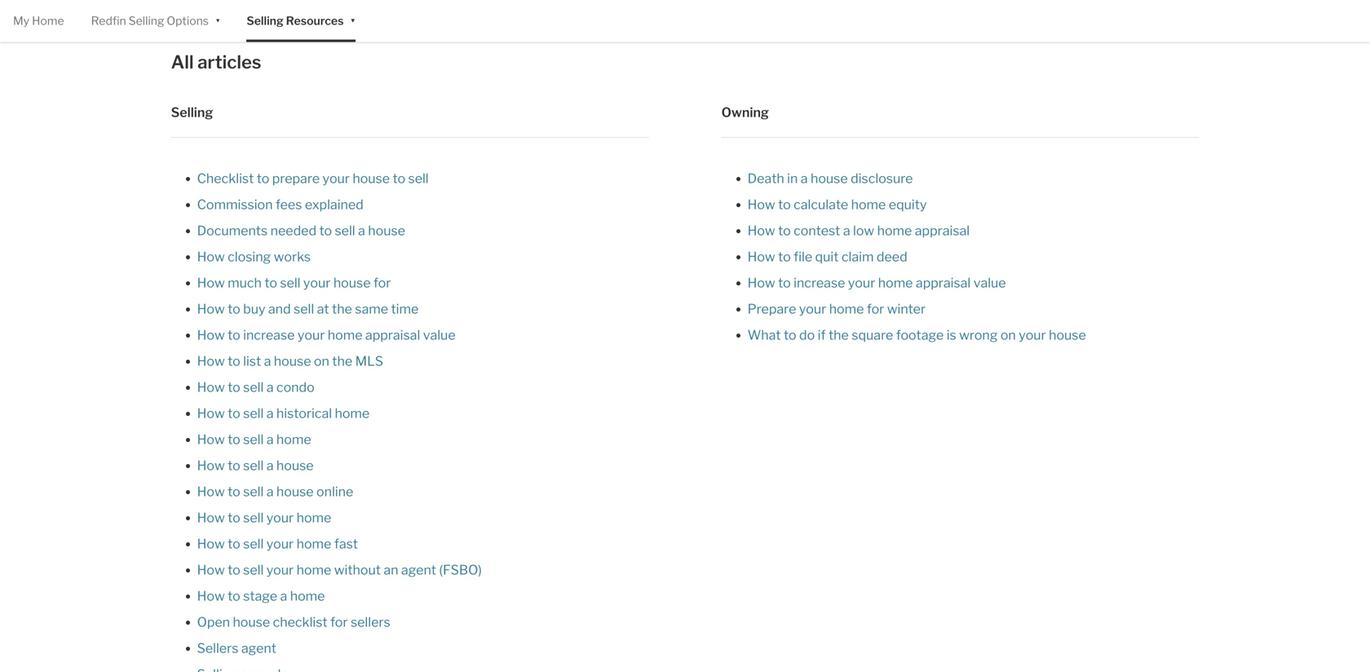 Task type: describe. For each thing, give the bounding box(es) containing it.
your for the leftmost the how to increase your home appraisal value link
[[298, 327, 325, 343]]

how for how closing works link
[[197, 249, 225, 265]]

your for "how to sell your home fast" link
[[267, 536, 294, 552]]

all
[[171, 51, 194, 73]]

calculate
[[794, 197, 849, 213]]

1 horizontal spatial agent
[[401, 562, 437, 578]]

home left fast
[[297, 536, 332, 552]]

your for checklist to prepare your house to sell link
[[323, 171, 350, 186]]

0 vertical spatial appraisal
[[915, 223, 970, 239]]

how to sell your home
[[197, 510, 332, 526]]

how to sell a house
[[197, 458, 314, 474]]

a for how to list a house on the mls
[[264, 353, 271, 369]]

1 vertical spatial value
[[423, 327, 456, 343]]

to for how to sell a historical home link
[[228, 406, 240, 421]]

how to buy and sell at the same time
[[197, 301, 419, 317]]

how to sell a house online
[[197, 484, 354, 500]]

how to calculate home equity
[[748, 197, 927, 213]]

how to stage a home
[[197, 588, 325, 604]]

my home link
[[13, 0, 64, 42]]

historical
[[277, 406, 332, 421]]

a for how to contest a low home appraisal
[[844, 223, 851, 239]]

my
[[13, 14, 29, 28]]

selling resources link
[[247, 0, 344, 42]]

how to list a house on the mls link
[[197, 353, 383, 369]]

sellers
[[351, 614, 391, 630]]

square
[[852, 327, 894, 343]]

how for the leftmost the how to increase your home appraisal value link
[[197, 327, 225, 343]]

deed
[[877, 249, 908, 265]]

how for how to sell your home without an agent (fsbo) link
[[197, 562, 225, 578]]

how for "how to contest a low home appraisal" link
[[748, 223, 776, 239]]

how to sell a historical home
[[197, 406, 370, 421]]

how for how to calculate home equity link
[[748, 197, 776, 213]]

wrong
[[960, 327, 998, 343]]

the for same
[[332, 301, 352, 317]]

what to do if the square footage is wrong on your house link
[[748, 327, 1087, 343]]

home up deed
[[878, 223, 913, 239]]

to for how to sell your home without an agent (fsbo) link
[[228, 562, 240, 578]]

how for "how to sell your home fast" link
[[197, 536, 225, 552]]

how closing works link
[[197, 249, 311, 265]]

mls
[[355, 353, 383, 369]]

selling for selling
[[171, 104, 213, 120]]

to for how to sell your home link
[[228, 510, 240, 526]]

same
[[355, 301, 388, 317]]

what
[[748, 327, 781, 343]]

how for how to sell a home link
[[197, 432, 225, 448]]

how for how to sell a historical home link
[[197, 406, 225, 421]]

home down the at on the left top of the page
[[328, 327, 363, 343]]

condo
[[277, 379, 315, 395]]

home left without
[[297, 562, 332, 578]]

to for "how to contest a low home appraisal" link
[[779, 223, 791, 239]]

low
[[854, 223, 875, 239]]

death in a house disclosure link
[[748, 171, 914, 186]]

for for prepare your home for winter
[[867, 301, 885, 317]]

is
[[947, 327, 957, 343]]

home up square
[[830, 301, 865, 317]]

closing
[[228, 249, 271, 265]]

(fsbo)
[[439, 562, 482, 578]]

selling resources ▾
[[247, 13, 356, 28]]

how to contest a low home appraisal link
[[748, 223, 970, 239]]

home down historical
[[277, 432, 311, 448]]

fast
[[334, 536, 358, 552]]

how for how to file quit claim deed link
[[748, 249, 776, 265]]

home up the "low"
[[852, 197, 886, 213]]

home down online
[[297, 510, 332, 526]]

resources
[[286, 14, 344, 28]]

needed
[[271, 223, 317, 239]]

checklist to prepare your house to sell link
[[197, 171, 429, 186]]

to for how to sell a condo link
[[228, 379, 240, 395]]

1 vertical spatial agent
[[241, 641, 277, 656]]

to for how to calculate home equity link
[[779, 197, 791, 213]]

how for how to list a house on the mls link
[[197, 353, 225, 369]]

home down deed
[[879, 275, 914, 291]]

prepare
[[272, 171, 320, 186]]

how for how to sell a house online link
[[197, 484, 225, 500]]

home
[[32, 14, 64, 28]]

prepare your home for winter link
[[748, 301, 926, 317]]

for for open house checklist for sellers
[[331, 614, 348, 630]]

to for how to sell a house link on the left bottom of page
[[228, 458, 240, 474]]

how for how to sell a house link on the left bottom of page
[[197, 458, 225, 474]]

much
[[228, 275, 262, 291]]

how for the how much to sell your house for "link"
[[197, 275, 225, 291]]

at
[[317, 301, 329, 317]]

footage
[[897, 327, 944, 343]]

commission fees explained
[[197, 197, 364, 213]]

how to sell a historical home link
[[197, 406, 370, 421]]

documents
[[197, 223, 268, 239]]

equity
[[889, 197, 927, 213]]

open
[[197, 614, 230, 630]]

a down explained
[[358, 223, 365, 239]]

sellers agent link
[[197, 641, 277, 656]]

how to sell your home without an agent (fsbo) link
[[197, 562, 482, 578]]

commission
[[197, 197, 273, 213]]

▾ inside redfin selling options ▾
[[215, 13, 221, 27]]

to for checklist to prepare your house to sell link
[[257, 171, 270, 186]]

how for how to sell a condo link
[[197, 379, 225, 395]]

works
[[274, 249, 311, 265]]

in
[[788, 171, 798, 186]]

prepare
[[748, 301, 797, 317]]

death
[[748, 171, 785, 186]]

an
[[384, 562, 399, 578]]

a right 'in'
[[801, 171, 808, 186]]

what to do if the square footage is wrong on your house
[[748, 327, 1087, 343]]

checklist to prepare your house to sell
[[197, 171, 429, 186]]

disclosure
[[851, 171, 914, 186]]

open house checklist for sellers
[[197, 614, 391, 630]]

how to sell a house online link
[[197, 484, 354, 500]]

1 horizontal spatial how to increase your home appraisal value link
[[748, 275, 1007, 291]]

appraisal for the right the how to increase your home appraisal value link
[[916, 275, 971, 291]]

how for the right the how to increase your home appraisal value link
[[748, 275, 776, 291]]

fees
[[276, 197, 302, 213]]

how to sell your home without an agent (fsbo)
[[197, 562, 482, 578]]



Task type: vqa. For each thing, say whether or not it's contained in the screenshot.
Photo of 50 DEY St Unit 440, Jersey City, NJ 07306
no



Task type: locate. For each thing, give the bounding box(es) containing it.
2 horizontal spatial selling
[[247, 14, 284, 28]]

how to increase your home appraisal value down the at on the left top of the page
[[197, 327, 456, 343]]

how to stage a home link
[[197, 588, 325, 604]]

0 horizontal spatial selling
[[129, 14, 164, 28]]

appraisal for the leftmost the how to increase your home appraisal value link
[[366, 327, 420, 343]]

increase for the right the how to increase your home appraisal value link
[[794, 275, 846, 291]]

1 horizontal spatial how to increase your home appraisal value
[[748, 275, 1007, 291]]

owning
[[722, 104, 769, 120]]

checklist
[[273, 614, 328, 630]]

1 horizontal spatial ▾
[[350, 13, 356, 27]]

selling inside redfin selling options ▾
[[129, 14, 164, 28]]

explained
[[305, 197, 364, 213]]

and
[[268, 301, 291, 317]]

0 horizontal spatial ▾
[[215, 13, 221, 27]]

increase
[[794, 275, 846, 291], [243, 327, 295, 343]]

agent right sellers
[[241, 641, 277, 656]]

sell
[[408, 171, 429, 186], [335, 223, 355, 239], [280, 275, 301, 291], [294, 301, 314, 317], [243, 379, 264, 395], [243, 406, 264, 421], [243, 432, 264, 448], [243, 458, 264, 474], [243, 484, 264, 500], [243, 510, 264, 526], [243, 536, 264, 552], [243, 562, 264, 578]]

the
[[332, 301, 352, 317], [829, 327, 849, 343], [332, 353, 353, 369]]

0 horizontal spatial value
[[423, 327, 456, 343]]

0 vertical spatial how to increase your home appraisal value
[[748, 275, 1007, 291]]

for left sellers
[[331, 614, 348, 630]]

how much to sell your house for
[[197, 275, 391, 291]]

a for how to sell a condo
[[267, 379, 274, 395]]

quit
[[816, 249, 839, 265]]

on
[[1001, 327, 1017, 343], [314, 353, 330, 369]]

your down how to sell your home fast
[[267, 562, 294, 578]]

open house checklist for sellers link
[[197, 614, 391, 630]]

0 vertical spatial increase
[[794, 275, 846, 291]]

1 horizontal spatial for
[[374, 275, 391, 291]]

your down how to buy and sell at the same time
[[298, 327, 325, 343]]

1 vertical spatial appraisal
[[916, 275, 971, 291]]

value
[[974, 275, 1007, 291], [423, 327, 456, 343]]

the right the at on the left top of the page
[[332, 301, 352, 317]]

your for how to sell your home link
[[267, 510, 294, 526]]

how for how to sell your home link
[[197, 510, 225, 526]]

all articles
[[171, 51, 261, 73]]

1 ▾ from the left
[[215, 13, 221, 27]]

1 vertical spatial the
[[829, 327, 849, 343]]

stage
[[243, 588, 278, 604]]

to for how to sell a house online link
[[228, 484, 240, 500]]

0 horizontal spatial how to increase your home appraisal value
[[197, 327, 456, 343]]

how to list a house on the mls
[[197, 353, 383, 369]]

your right wrong
[[1019, 327, 1047, 343]]

options
[[167, 14, 209, 28]]

how to sell your home fast
[[197, 536, 358, 552]]

winter
[[888, 301, 926, 317]]

0 horizontal spatial how to increase your home appraisal value link
[[197, 327, 456, 343]]

appraisal
[[915, 223, 970, 239], [916, 275, 971, 291], [366, 327, 420, 343]]

appraisal down equity in the right of the page
[[915, 223, 970, 239]]

your up "how to sell your home fast" link
[[267, 510, 294, 526]]

do
[[800, 327, 815, 343]]

how to contest a low home appraisal
[[748, 223, 970, 239]]

your up the at on the left top of the page
[[303, 275, 331, 291]]

how to file quit claim deed
[[748, 249, 908, 265]]

a for how to stage a home
[[280, 588, 287, 604]]

a up how to sell your home link
[[267, 484, 274, 500]]

to for how to buy and sell at the same time link
[[228, 301, 240, 317]]

how to sell a condo link
[[197, 379, 315, 395]]

a up how to sell a house online
[[267, 458, 274, 474]]

2 vertical spatial appraisal
[[366, 327, 420, 343]]

appraisal up winter
[[916, 275, 971, 291]]

without
[[334, 562, 381, 578]]

how to sell a home link
[[197, 432, 311, 448]]

to for how to file quit claim deed link
[[779, 249, 791, 265]]

documents needed to sell a house
[[197, 223, 406, 239]]

2 vertical spatial for
[[331, 614, 348, 630]]

2 vertical spatial the
[[332, 353, 353, 369]]

▾ right options
[[215, 13, 221, 27]]

0 vertical spatial for
[[374, 275, 391, 291]]

your up explained
[[323, 171, 350, 186]]

how to sell your home link
[[197, 510, 332, 526]]

prepare your home for winter
[[748, 301, 926, 317]]

selling
[[129, 14, 164, 28], [247, 14, 284, 28], [171, 104, 213, 120]]

to for how to sell a home link
[[228, 432, 240, 448]]

a left the "low"
[[844, 223, 851, 239]]

▾
[[215, 13, 221, 27], [350, 13, 356, 27]]

0 vertical spatial value
[[974, 275, 1007, 291]]

2 horizontal spatial for
[[867, 301, 885, 317]]

1 horizontal spatial on
[[1001, 327, 1017, 343]]

how for how to stage a home link on the bottom of page
[[197, 588, 225, 604]]

your down claim on the right of page
[[849, 275, 876, 291]]

sellers
[[197, 641, 239, 656]]

for up same
[[374, 275, 391, 291]]

selling inside 'selling resources ▾'
[[247, 14, 284, 28]]

the left "mls"
[[332, 353, 353, 369]]

0 vertical spatial agent
[[401, 562, 437, 578]]

0 vertical spatial how to increase your home appraisal value link
[[748, 275, 1007, 291]]

house
[[353, 171, 390, 186], [811, 171, 848, 186], [368, 223, 406, 239], [334, 275, 371, 291], [1049, 327, 1087, 343], [274, 353, 311, 369], [277, 458, 314, 474], [277, 484, 314, 500], [233, 614, 270, 630]]

on up condo
[[314, 353, 330, 369]]

how to calculate home equity link
[[748, 197, 927, 213]]

your for how to sell your home without an agent (fsbo) link
[[267, 562, 294, 578]]

my home
[[13, 14, 64, 28]]

appraisal down time
[[366, 327, 420, 343]]

time
[[391, 301, 419, 317]]

home right historical
[[335, 406, 370, 421]]

1 horizontal spatial value
[[974, 275, 1007, 291]]

redfin selling options ▾
[[91, 13, 221, 28]]

online
[[317, 484, 354, 500]]

to for how to stage a home link on the bottom of page
[[228, 588, 240, 604]]

a for how to sell a historical home
[[267, 406, 274, 421]]

how to sell your home fast link
[[197, 536, 358, 552]]

a for how to sell a home
[[267, 432, 274, 448]]

for up square
[[867, 301, 885, 317]]

on right wrong
[[1001, 327, 1017, 343]]

increase down 'and'
[[243, 327, 295, 343]]

contest
[[794, 223, 841, 239]]

how to increase your home appraisal value
[[748, 275, 1007, 291], [197, 327, 456, 343]]

0 horizontal spatial on
[[314, 353, 330, 369]]

list
[[243, 353, 261, 369]]

how for how to buy and sell at the same time link
[[197, 301, 225, 317]]

if
[[818, 327, 826, 343]]

to for what to do if the square footage is wrong on your house link
[[784, 327, 797, 343]]

checklist
[[197, 171, 254, 186]]

selling left resources
[[247, 14, 284, 28]]

a
[[801, 171, 808, 186], [358, 223, 365, 239], [844, 223, 851, 239], [264, 353, 271, 369], [267, 379, 274, 395], [267, 406, 274, 421], [267, 432, 274, 448], [267, 458, 274, 474], [267, 484, 274, 500], [280, 588, 287, 604]]

a left condo
[[267, 379, 274, 395]]

1 vertical spatial increase
[[243, 327, 295, 343]]

increase down quit
[[794, 275, 846, 291]]

how to sell a house link
[[197, 458, 314, 474]]

commission fees explained link
[[197, 197, 364, 213]]

how much to sell your house for link
[[197, 275, 391, 291]]

selling right the redfin
[[129, 14, 164, 28]]

0 horizontal spatial agent
[[241, 641, 277, 656]]

home up checklist
[[290, 588, 325, 604]]

1 horizontal spatial increase
[[794, 275, 846, 291]]

how to sell a home
[[197, 432, 311, 448]]

sellers agent
[[197, 641, 277, 656]]

increase for the leftmost the how to increase your home appraisal value link
[[243, 327, 295, 343]]

to for "how to sell your home fast" link
[[228, 536, 240, 552]]

1 horizontal spatial selling
[[171, 104, 213, 120]]

selling down all
[[171, 104, 213, 120]]

0 horizontal spatial increase
[[243, 327, 295, 343]]

a right list
[[264, 353, 271, 369]]

to
[[257, 171, 270, 186], [393, 171, 406, 186], [779, 197, 791, 213], [319, 223, 332, 239], [779, 223, 791, 239], [779, 249, 791, 265], [265, 275, 277, 291], [779, 275, 791, 291], [228, 301, 240, 317], [228, 327, 240, 343], [784, 327, 797, 343], [228, 353, 240, 369], [228, 379, 240, 395], [228, 406, 240, 421], [228, 432, 240, 448], [228, 458, 240, 474], [228, 484, 240, 500], [228, 510, 240, 526], [228, 536, 240, 552], [228, 562, 240, 578], [228, 588, 240, 604]]

redfin selling options link
[[91, 0, 209, 42]]

1 vertical spatial how to increase your home appraisal value
[[197, 327, 456, 343]]

articles
[[198, 51, 261, 73]]

1 vertical spatial for
[[867, 301, 885, 317]]

death in a house disclosure
[[748, 171, 914, 186]]

▾ right resources
[[350, 13, 356, 27]]

agent right an
[[401, 562, 437, 578]]

how to file quit claim deed link
[[748, 249, 908, 265]]

to for how to list a house on the mls link
[[228, 353, 240, 369]]

1 vertical spatial how to increase your home appraisal value link
[[197, 327, 456, 343]]

0 vertical spatial on
[[1001, 327, 1017, 343]]

2 ▾ from the left
[[350, 13, 356, 27]]

how to buy and sell at the same time link
[[197, 301, 419, 317]]

agent
[[401, 562, 437, 578], [241, 641, 277, 656]]

your
[[323, 171, 350, 186], [303, 275, 331, 291], [849, 275, 876, 291], [800, 301, 827, 317], [298, 327, 325, 343], [1019, 327, 1047, 343], [267, 510, 294, 526], [267, 536, 294, 552], [267, 562, 294, 578]]

a down how to sell a historical home link
[[267, 432, 274, 448]]

selling for selling resources ▾
[[247, 14, 284, 28]]

how to increase your home appraisal value link down deed
[[748, 275, 1007, 291]]

a right stage
[[280, 588, 287, 604]]

▾ inside 'selling resources ▾'
[[350, 13, 356, 27]]

a down how to sell a condo link
[[267, 406, 274, 421]]

your down how to sell your home
[[267, 536, 294, 552]]

0 horizontal spatial for
[[331, 614, 348, 630]]

your for the right the how to increase your home appraisal value link
[[849, 275, 876, 291]]

home
[[852, 197, 886, 213], [878, 223, 913, 239], [879, 275, 914, 291], [830, 301, 865, 317], [328, 327, 363, 343], [335, 406, 370, 421], [277, 432, 311, 448], [297, 510, 332, 526], [297, 536, 332, 552], [297, 562, 332, 578], [290, 588, 325, 604]]

how to increase your home appraisal value link down the at on the left top of the page
[[197, 327, 456, 343]]

0 vertical spatial the
[[332, 301, 352, 317]]

a for how to sell a house
[[267, 458, 274, 474]]

a for how to sell a house online
[[267, 484, 274, 500]]

for
[[374, 275, 391, 291], [867, 301, 885, 317], [331, 614, 348, 630]]

1 vertical spatial on
[[314, 353, 330, 369]]

the right if
[[829, 327, 849, 343]]

the for mls
[[332, 353, 353, 369]]

how to increase your home appraisal value down deed
[[748, 275, 1007, 291]]

documents needed to sell a house link
[[197, 223, 406, 239]]

your up do
[[800, 301, 827, 317]]



